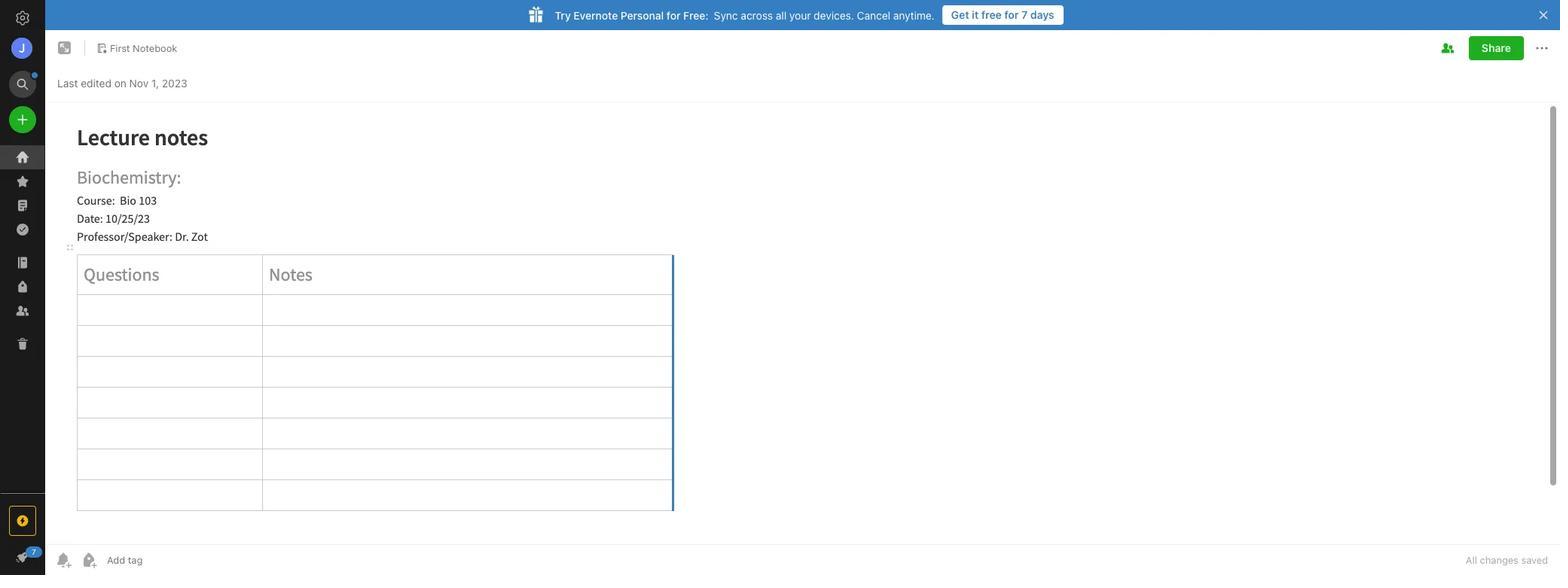 Task type: locate. For each thing, give the bounding box(es) containing it.
for left free:
[[667, 9, 681, 21]]

for inside button
[[1005, 8, 1019, 21]]

home image
[[14, 148, 32, 167]]

across
[[741, 9, 773, 21]]

nov
[[129, 76, 149, 89]]

1 horizontal spatial for
[[1005, 8, 1019, 21]]

0 horizontal spatial 7
[[32, 548, 36, 557]]

devices.
[[814, 9, 854, 21]]

personal
[[621, 9, 664, 21]]

last
[[57, 76, 78, 89]]

1 for from the left
[[1005, 8, 1019, 21]]

7
[[1022, 8, 1028, 21], [32, 548, 36, 557]]

more actions image
[[1533, 39, 1551, 57]]

1 vertical spatial 7
[[32, 548, 36, 557]]

anytime.
[[893, 9, 935, 21]]

free:
[[683, 9, 709, 21]]

7 left click to expand image
[[32, 548, 36, 557]]

all changes saved
[[1466, 555, 1548, 567]]

evernote
[[574, 9, 618, 21]]

2023
[[162, 76, 187, 89]]

Account field
[[0, 33, 45, 63]]

0 horizontal spatial for
[[667, 9, 681, 21]]

1 horizontal spatial 7
[[1022, 8, 1028, 21]]

settings image
[[14, 9, 32, 27]]

for right free
[[1005, 8, 1019, 21]]

changes
[[1480, 555, 1519, 567]]

sync
[[714, 9, 738, 21]]

tree
[[0, 145, 45, 493]]

7 left days
[[1022, 8, 1028, 21]]

1,
[[151, 76, 159, 89]]

upgrade image
[[14, 512, 32, 530]]

notebook
[[133, 42, 177, 54]]

0 vertical spatial 7
[[1022, 8, 1028, 21]]

2 for from the left
[[667, 9, 681, 21]]

last edited on nov 1, 2023
[[57, 76, 187, 89]]

it
[[972, 8, 979, 21]]

on
[[114, 76, 126, 89]]

for
[[1005, 8, 1019, 21], [667, 9, 681, 21]]

7 inside help and learning task checklist field
[[32, 548, 36, 557]]

Note Editor text field
[[45, 102, 1560, 545]]



Task type: describe. For each thing, give the bounding box(es) containing it.
edited
[[81, 76, 111, 89]]

add tag image
[[80, 552, 98, 570]]

get it free for 7 days button
[[942, 5, 1063, 25]]

get it free for 7 days
[[951, 8, 1054, 21]]

expand note image
[[56, 39, 74, 57]]

first notebook
[[110, 42, 177, 54]]

all
[[776, 9, 787, 21]]

try
[[555, 9, 571, 21]]

click to expand image
[[39, 548, 50, 566]]

7 inside button
[[1022, 8, 1028, 21]]

first
[[110, 42, 130, 54]]

cancel
[[857, 9, 891, 21]]

for for free:
[[667, 9, 681, 21]]

your
[[789, 9, 811, 21]]

More actions field
[[1533, 36, 1551, 60]]

get
[[951, 8, 969, 21]]

share
[[1482, 41, 1511, 54]]

Add tag field
[[105, 554, 218, 567]]

first notebook button
[[91, 38, 183, 59]]

share button
[[1469, 36, 1524, 60]]

add a reminder image
[[54, 552, 72, 570]]

for for 7
[[1005, 8, 1019, 21]]

free
[[982, 8, 1002, 21]]

saved
[[1521, 555, 1548, 567]]

try evernote personal for free: sync across all your devices. cancel anytime.
[[555, 9, 935, 21]]

note window element
[[45, 30, 1560, 576]]

all
[[1466, 555, 1477, 567]]

days
[[1030, 8, 1054, 21]]

account image
[[11, 38, 32, 59]]

Help and Learning task checklist field
[[0, 545, 45, 570]]



Task type: vqa. For each thing, say whether or not it's contained in the screenshot.
finds
no



